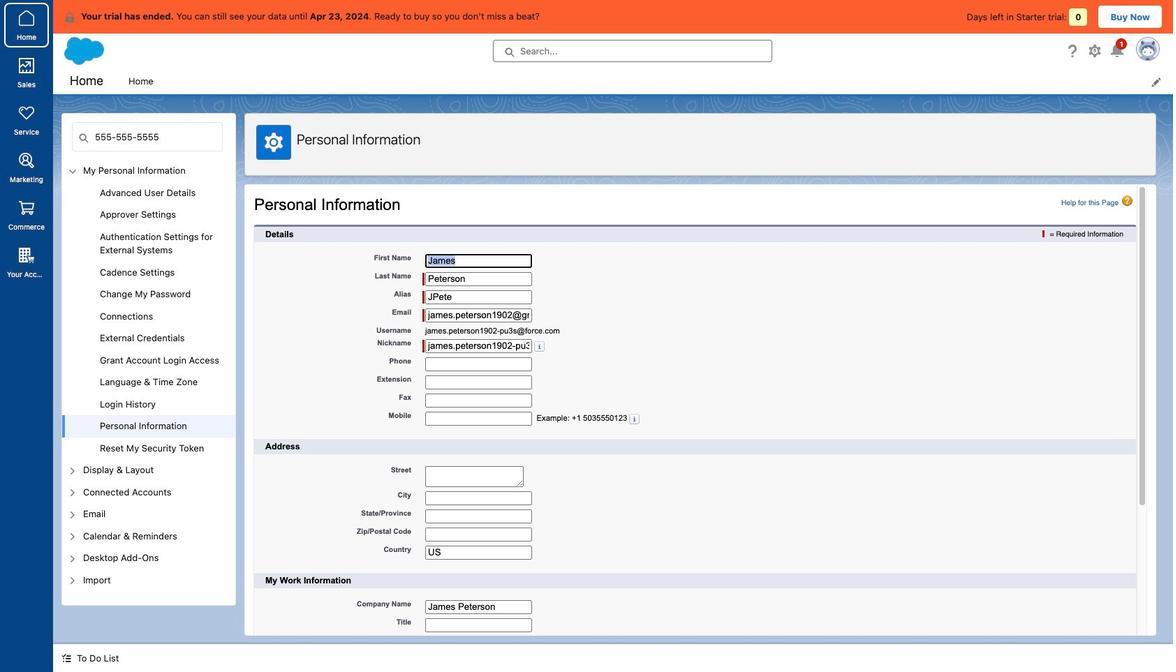 Task type: vqa. For each thing, say whether or not it's contained in the screenshot.
the First Name Text Box
no



Task type: describe. For each thing, give the bounding box(es) containing it.
text default image
[[61, 654, 71, 664]]

Quick Find search field
[[72, 122, 223, 152]]

my personal information tree item
[[62, 160, 235, 459]]

setup tree tree
[[62, 160, 235, 605]]



Task type: locate. For each thing, give the bounding box(es) containing it.
list
[[120, 68, 1173, 94]]

group
[[62, 182, 235, 459]]

text default image
[[64, 12, 75, 23]]

personal information tree item
[[62, 415, 235, 437]]



